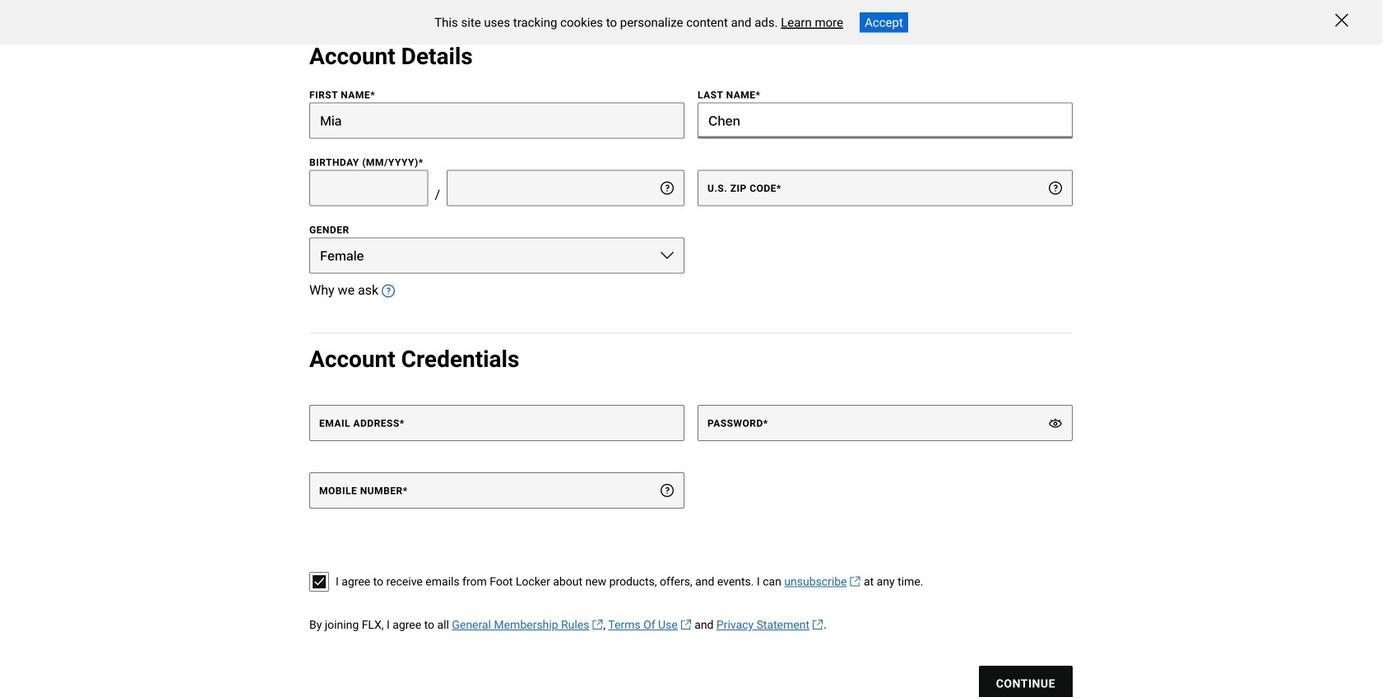 Task type: locate. For each thing, give the bounding box(es) containing it.
None password field
[[698, 405, 1073, 441]]

more information image
[[661, 181, 674, 195], [1050, 181, 1063, 195], [382, 285, 395, 298], [661, 484, 674, 497]]

None text field
[[698, 170, 1073, 206]]

None telephone field
[[310, 473, 685, 509]]

None text field
[[310, 102, 685, 139], [698, 102, 1073, 139], [310, 170, 428, 206], [447, 170, 685, 206], [310, 102, 685, 139], [698, 102, 1073, 139], [310, 170, 428, 206], [447, 170, 685, 206]]

show password image
[[1050, 417, 1063, 430]]

None email field
[[310, 405, 685, 441]]

required element
[[371, 89, 375, 101], [756, 89, 761, 101], [777, 183, 782, 194], [400, 418, 405, 429], [764, 418, 769, 429], [403, 485, 408, 497]]



Task type: describe. For each thing, give the bounding box(es) containing it.
close image
[[1336, 14, 1349, 27]]

cookie banner region
[[0, 0, 1383, 45]]



Task type: vqa. For each thing, say whether or not it's contained in the screenshot.
Shop Accessories image
no



